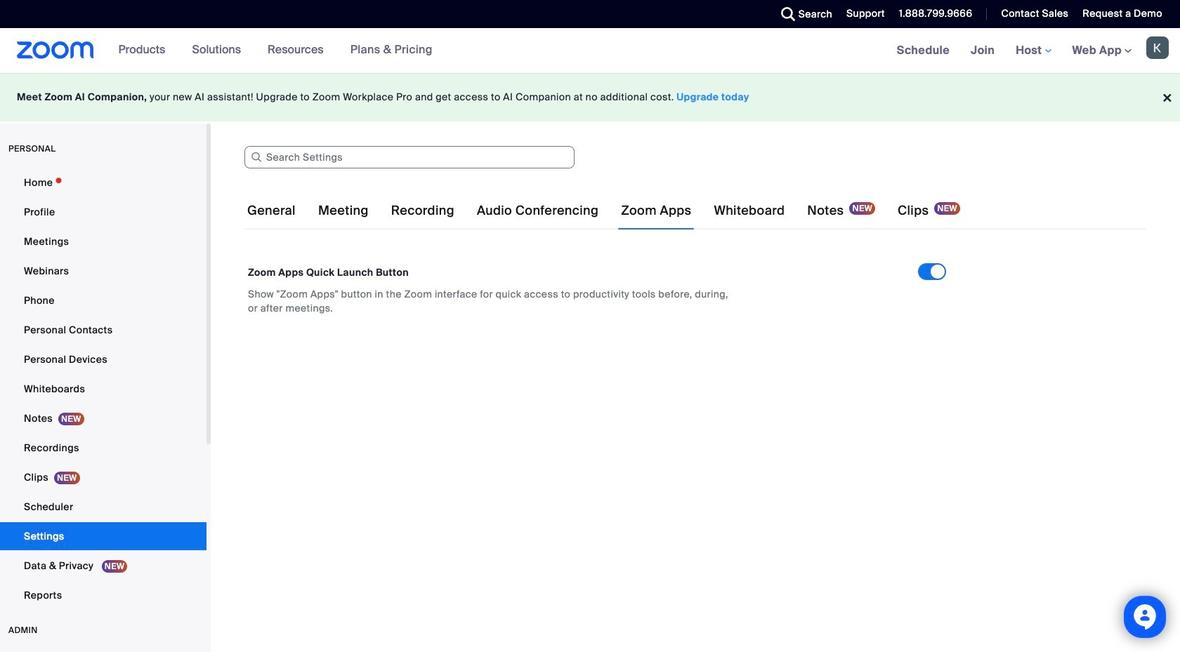 Task type: vqa. For each thing, say whether or not it's contained in the screenshot.
Mapping
no



Task type: describe. For each thing, give the bounding box(es) containing it.
meetings navigation
[[887, 28, 1181, 74]]

tabs of my account settings page tab list
[[245, 191, 963, 231]]

Search Settings text field
[[245, 146, 575, 169]]

personal menu menu
[[0, 169, 207, 611]]

profile picture image
[[1147, 37, 1169, 59]]



Task type: locate. For each thing, give the bounding box(es) containing it.
zoom logo image
[[17, 41, 94, 59]]

banner
[[0, 28, 1181, 74]]

product information navigation
[[108, 28, 443, 73]]

footer
[[0, 73, 1181, 122]]



